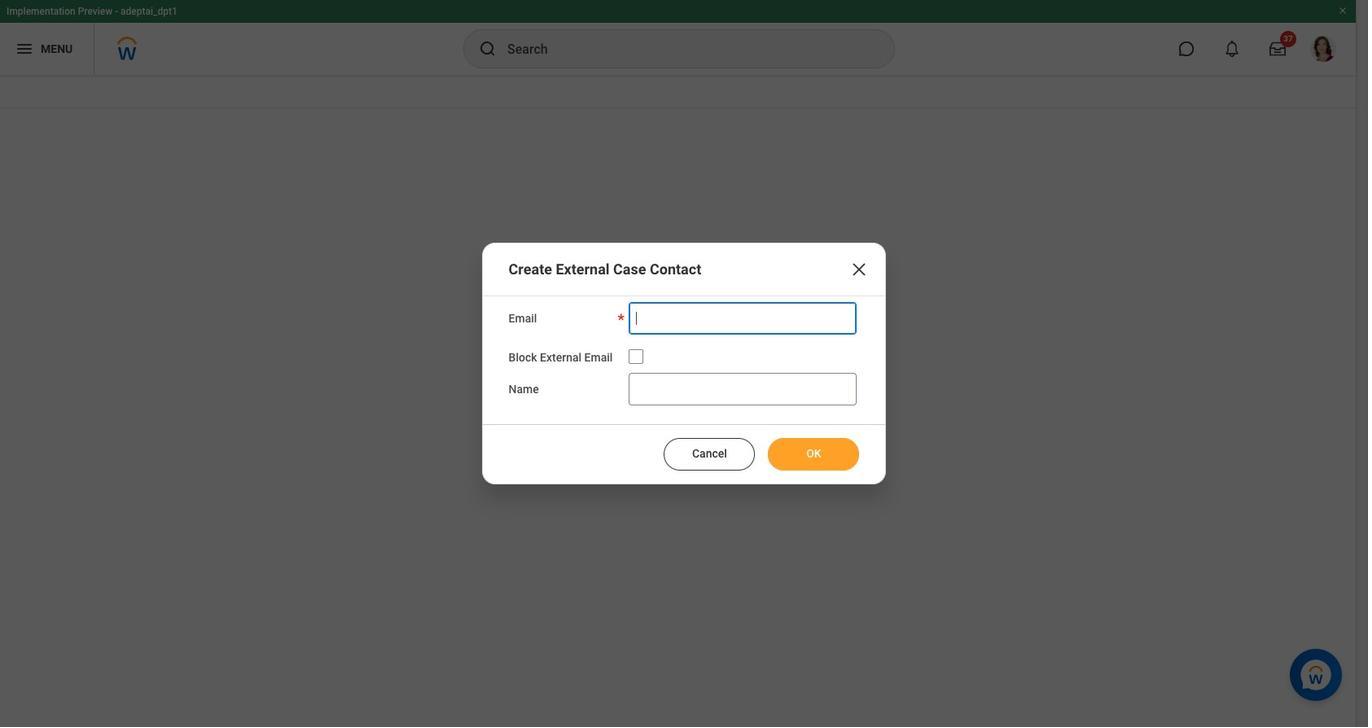 Task type: describe. For each thing, give the bounding box(es) containing it.
block external email
[[509, 351, 613, 364]]

case
[[614, 261, 647, 278]]

implementation preview -   adeptai_dpt1 banner
[[0, 0, 1357, 75]]

external for create
[[556, 261, 610, 278]]

0 vertical spatial email
[[509, 312, 537, 325]]

x image
[[850, 260, 870, 280]]

Name text field
[[629, 373, 858, 406]]

-
[[115, 6, 118, 17]]

search image
[[478, 39, 498, 59]]

profile logan mcneil element
[[1301, 31, 1347, 67]]

create external case contact dialog
[[482, 243, 887, 485]]

name
[[509, 383, 539, 396]]

external for block
[[540, 351, 582, 364]]

contact
[[650, 261, 702, 278]]

implementation preview -   adeptai_dpt1
[[7, 6, 178, 17]]



Task type: vqa. For each thing, say whether or not it's contained in the screenshot.
Export to Excel Icon
no



Task type: locate. For each thing, give the bounding box(es) containing it.
0 horizontal spatial email
[[509, 312, 537, 325]]

email up block
[[509, 312, 537, 325]]

main content
[[0, 75, 1357, 153]]

cancel
[[693, 447, 728, 460]]

create external case contact
[[509, 261, 702, 278]]

block
[[509, 351, 538, 364]]

close environment banner image
[[1339, 6, 1349, 15]]

email
[[509, 312, 537, 325], [585, 351, 613, 364]]

ok button
[[769, 438, 860, 471]]

external
[[556, 261, 610, 278], [540, 351, 582, 364]]

1 vertical spatial external
[[540, 351, 582, 364]]

external left case at the left top
[[556, 261, 610, 278]]

Email text field
[[629, 302, 858, 335]]

notifications large image
[[1225, 41, 1241, 57]]

inbox large image
[[1270, 41, 1287, 57]]

1 vertical spatial email
[[585, 351, 613, 364]]

0 vertical spatial external
[[556, 261, 610, 278]]

cancel button
[[664, 438, 756, 471]]

preview
[[78, 6, 113, 17]]

1 horizontal spatial email
[[585, 351, 613, 364]]

implementation
[[7, 6, 76, 17]]

create
[[509, 261, 552, 278]]

ok
[[807, 447, 822, 460]]

external right block
[[540, 351, 582, 364]]

email right block
[[585, 351, 613, 364]]

adeptai_dpt1
[[121, 6, 178, 17]]



